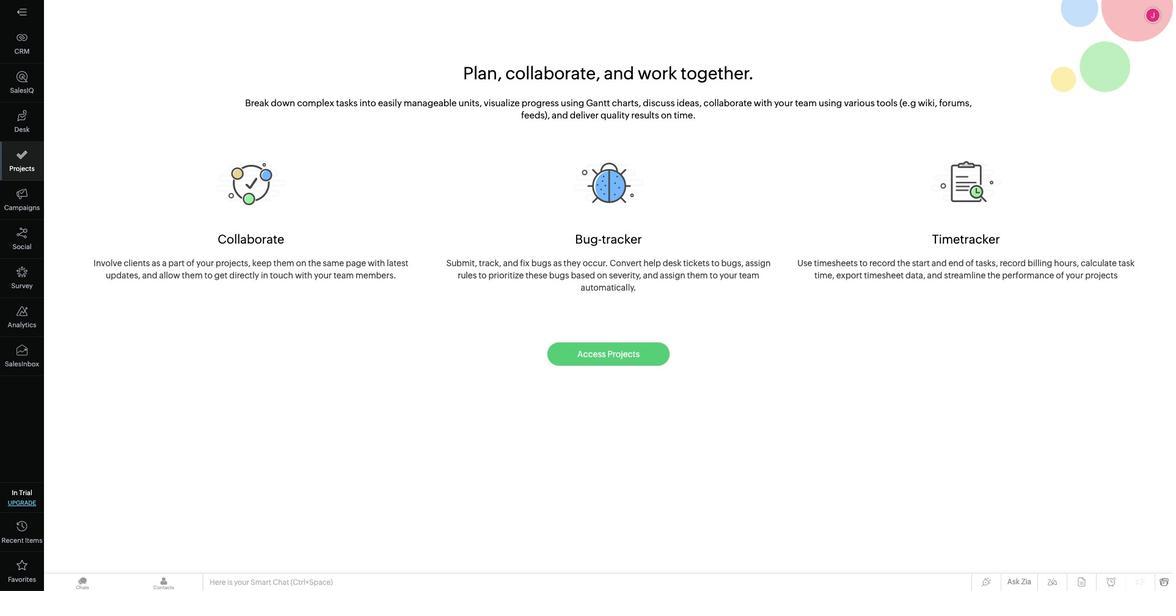 Task type: vqa. For each thing, say whether or not it's contained in the screenshot.
Admin Panel
no



Task type: describe. For each thing, give the bounding box(es) containing it.
severity,
[[609, 270, 642, 280]]

team inside the break down complex tasks into easily manageable units, visualize progress using gantt charts, discuss ideas, collaborate with your team using various tools (e.g wiki, forums, feeds), and deliver quality results on time.
[[795, 98, 817, 108]]

down
[[271, 98, 295, 108]]

export
[[837, 270, 863, 280]]

allow
[[159, 270, 180, 280]]

complex
[[297, 98, 334, 108]]

2 vertical spatial with
[[295, 270, 312, 280]]

fix
[[520, 258, 530, 268]]

1 horizontal spatial the
[[898, 258, 911, 268]]

recent
[[2, 537, 24, 545]]

in
[[12, 490, 18, 497]]

break
[[245, 98, 269, 108]]

of inside 'involve clients as a part of your projects, keep them on the same page with latest updates, and allow them to get directly in touch with your team members.'
[[186, 258, 195, 268]]

projects link
[[0, 142, 44, 181]]

smart
[[251, 579, 271, 587]]

directly
[[229, 270, 259, 280]]

rules
[[458, 270, 477, 280]]

keep
[[252, 258, 272, 268]]

to inside 'involve clients as a part of your projects, keep them on the same page with latest updates, and allow them to get directly in touch with your team members.'
[[204, 270, 213, 280]]

task
[[1119, 258, 1135, 268]]

1 using from the left
[[561, 98, 585, 108]]

desk
[[663, 258, 682, 268]]

2 horizontal spatial of
[[1056, 270, 1065, 280]]

here is your smart chat (ctrl+space)
[[210, 579, 333, 587]]

trial
[[19, 490, 32, 497]]

plan,
[[463, 63, 502, 83]]

as inside 'involve clients as a part of your projects, keep them on the same page with latest updates, and allow them to get directly in touch with your team members.'
[[152, 258, 160, 268]]

break down complex tasks into easily manageable units, visualize progress using gantt charts, discuss ideas, collaborate with your team using various tools (e.g wiki, forums, feeds), and deliver quality results on time.
[[245, 98, 972, 120]]

and up the "prioritize"
[[503, 258, 519, 268]]

access
[[578, 349, 606, 359]]

your down same
[[314, 270, 332, 280]]

updates,
[[106, 270, 141, 280]]

they
[[564, 258, 581, 268]]

collaborate,
[[506, 63, 601, 83]]

discuss
[[643, 98, 675, 108]]

work
[[638, 63, 678, 83]]

as inside "submit, track, and fix bugs as they occur. convert help desk tickets to bugs, assign rules to prioritize these bugs based on severity, and assign them to your team automatically."
[[553, 258, 562, 268]]

various
[[844, 98, 875, 108]]

gantt
[[586, 98, 610, 108]]

deliver
[[570, 110, 599, 120]]

bug-tracker
[[575, 232, 642, 246]]

tickets
[[684, 258, 710, 268]]

clients
[[124, 258, 150, 268]]

2 using from the left
[[819, 98, 843, 108]]

submit, track, and fix bugs as they occur. convert help desk tickets to bugs, assign rules to prioritize these bugs based on severity, and assign them to your team automatically.
[[446, 258, 771, 292]]

social link
[[0, 220, 44, 259]]

members.
[[356, 270, 396, 280]]

0 vertical spatial bugs
[[532, 258, 552, 268]]

your left the projects,
[[196, 258, 214, 268]]

use
[[798, 258, 813, 268]]

crm link
[[0, 24, 44, 64]]

data,
[[906, 270, 926, 280]]

2 horizontal spatial the
[[988, 270, 1001, 280]]

salesinbox link
[[0, 337, 44, 377]]

1 vertical spatial bugs
[[549, 270, 569, 280]]

collaborate
[[218, 232, 284, 246]]

to inside use timesheets to record the start and end of tasks, record billing hours, calculate task time, export timesheet data, and streamline the performance of your projects
[[860, 258, 868, 268]]

convert
[[610, 258, 642, 268]]

salesinbox
[[5, 361, 39, 368]]

involve
[[94, 258, 122, 268]]

0 horizontal spatial them
[[182, 270, 203, 280]]

and inside the break down complex tasks into easily manageable units, visualize progress using gantt charts, discuss ideas, collaborate with your team using various tools (e.g wiki, forums, feeds), and deliver quality results on time.
[[552, 110, 568, 120]]

in trial upgrade
[[8, 490, 36, 507]]

bugs,
[[722, 258, 744, 268]]

manageable
[[404, 98, 457, 108]]

into
[[360, 98, 376, 108]]

on inside the break down complex tasks into easily manageable units, visualize progress using gantt charts, discuss ideas, collaborate with your team using various tools (e.g wiki, forums, feeds), and deliver quality results on time.
[[661, 110, 672, 120]]

analytics
[[8, 322, 36, 329]]

on inside 'involve clients as a part of your projects, keep them on the same page with latest updates, and allow them to get directly in touch with your team members.'
[[296, 258, 306, 268]]

forums,
[[940, 98, 972, 108]]

team inside 'involve clients as a part of your projects, keep them on the same page with latest updates, and allow them to get directly in touch with your team members.'
[[334, 270, 354, 280]]

social
[[12, 243, 32, 251]]

your inside the break down complex tasks into easily manageable units, visualize progress using gantt charts, discuss ideas, collaborate with your team using various tools (e.g wiki, forums, feeds), and deliver quality results on time.
[[775, 98, 794, 108]]

tracker
[[602, 232, 642, 246]]

automatically.
[[581, 282, 637, 292]]

based
[[571, 270, 595, 280]]

1 vertical spatial assign
[[660, 270, 686, 280]]

2 record from the left
[[1000, 258, 1026, 268]]

tasks,
[[976, 258, 999, 268]]

1 horizontal spatial projects
[[608, 349, 640, 359]]

campaigns
[[4, 204, 40, 211]]

calculate
[[1081, 258, 1117, 268]]

them inside "submit, track, and fix bugs as they occur. convert help desk tickets to bugs, assign rules to prioritize these bugs based on severity, and assign them to your team automatically."
[[687, 270, 708, 280]]

these
[[526, 270, 548, 280]]

progress
[[522, 98, 559, 108]]



Task type: locate. For each thing, give the bounding box(es) containing it.
of up streamline
[[966, 258, 974, 268]]

with up members.
[[368, 258, 385, 268]]

occur.
[[583, 258, 608, 268]]

ask zia
[[1008, 578, 1032, 587]]

0 horizontal spatial of
[[186, 258, 195, 268]]

0 vertical spatial assign
[[746, 258, 771, 268]]

2 horizontal spatial with
[[754, 98, 773, 108]]

record up performance
[[1000, 258, 1026, 268]]

0 vertical spatial on
[[661, 110, 672, 120]]

your right is
[[234, 579, 249, 587]]

1 horizontal spatial on
[[597, 270, 608, 280]]

same
[[323, 258, 344, 268]]

upgrade
[[8, 500, 36, 507]]

tasks
[[336, 98, 358, 108]]

1 record from the left
[[870, 258, 896, 268]]

0 horizontal spatial as
[[152, 258, 160, 268]]

0 horizontal spatial projects
[[9, 165, 35, 172]]

collaborate
[[704, 98, 752, 108]]

using up deliver
[[561, 98, 585, 108]]

submit,
[[446, 258, 477, 268]]

your inside "submit, track, and fix bugs as they occur. convert help desk tickets to bugs, assign rules to prioritize these bugs based on severity, and assign them to your team automatically."
[[720, 270, 738, 280]]

them
[[274, 258, 294, 268], [182, 270, 203, 280], [687, 270, 708, 280]]

0 horizontal spatial the
[[308, 258, 321, 268]]

record
[[870, 258, 896, 268], [1000, 258, 1026, 268]]

on up automatically.
[[597, 270, 608, 280]]

a
[[162, 258, 167, 268]]

track,
[[479, 258, 502, 268]]

1 horizontal spatial assign
[[746, 258, 771, 268]]

your down "hours,"
[[1066, 270, 1084, 280]]

chats image
[[44, 575, 121, 592]]

your right collaborate
[[775, 98, 794, 108]]

and down progress at the left top of the page
[[552, 110, 568, 120]]

1 horizontal spatial with
[[368, 258, 385, 268]]

2 horizontal spatial on
[[661, 110, 672, 120]]

1 as from the left
[[152, 258, 160, 268]]

bugs up these
[[532, 258, 552, 268]]

involve clients as a part of your projects, keep them on the same page with latest updates, and allow them to get directly in touch with your team members.
[[94, 258, 409, 280]]

assign down desk
[[660, 270, 686, 280]]

time,
[[815, 270, 835, 280]]

zia
[[1022, 578, 1032, 587]]

campaigns link
[[0, 181, 44, 220]]

record up timesheet
[[870, 258, 896, 268]]

chat
[[273, 579, 289, 587]]

salesiq
[[10, 87, 34, 94]]

the up the data,
[[898, 258, 911, 268]]

projects up campaigns link
[[9, 165, 35, 172]]

1 horizontal spatial them
[[274, 258, 294, 268]]

streamline
[[945, 270, 986, 280]]

tools
[[877, 98, 898, 108]]

0 horizontal spatial assign
[[660, 270, 686, 280]]

projects
[[9, 165, 35, 172], [608, 349, 640, 359]]

start
[[912, 258, 930, 268]]

performance
[[1003, 270, 1055, 280]]

0 vertical spatial projects
[[9, 165, 35, 172]]

team left various
[[795, 98, 817, 108]]

bugs down they
[[549, 270, 569, 280]]

(ctrl+space)
[[291, 579, 333, 587]]

0 horizontal spatial using
[[561, 98, 585, 108]]

salesiq link
[[0, 64, 44, 103]]

0 horizontal spatial on
[[296, 258, 306, 268]]

get
[[214, 270, 228, 280]]

them down tickets
[[687, 270, 708, 280]]

with inside the break down complex tasks into easily manageable units, visualize progress using gantt charts, discuss ideas, collaborate with your team using various tools (e.g wiki, forums, feeds), and deliver quality results on time.
[[754, 98, 773, 108]]

0 horizontal spatial team
[[334, 270, 354, 280]]

1 horizontal spatial as
[[553, 258, 562, 268]]

1 vertical spatial on
[[296, 258, 306, 268]]

and
[[604, 63, 635, 83], [552, 110, 568, 120], [503, 258, 519, 268], [932, 258, 947, 268], [142, 270, 157, 280], [643, 270, 659, 280], [928, 270, 943, 280]]

1 horizontal spatial record
[[1000, 258, 1026, 268]]

as left they
[[553, 258, 562, 268]]

plan, collaborate, and work together.
[[463, 63, 754, 83]]

timesheets
[[814, 258, 858, 268]]

team down bugs, on the top of the page
[[739, 270, 760, 280]]

and down help
[[643, 270, 659, 280]]

1 vertical spatial projects
[[608, 349, 640, 359]]

and left end
[[932, 258, 947, 268]]

to
[[712, 258, 720, 268], [860, 258, 868, 268], [204, 270, 213, 280], [479, 270, 487, 280], [710, 270, 718, 280]]

timesheet
[[864, 270, 904, 280]]

use timesheets to record the start and end of tasks, record billing hours, calculate task time, export timesheet data, and streamline the performance of your projects
[[798, 258, 1135, 280]]

them up touch
[[274, 258, 294, 268]]

and up charts,
[[604, 63, 635, 83]]

access projects
[[578, 349, 640, 359]]

as
[[152, 258, 160, 268], [553, 258, 562, 268]]

on
[[661, 110, 672, 120], [296, 258, 306, 268], [597, 270, 608, 280]]

2 vertical spatial on
[[597, 270, 608, 280]]

team
[[795, 98, 817, 108], [334, 270, 354, 280], [739, 270, 760, 280]]

with
[[754, 98, 773, 108], [368, 258, 385, 268], [295, 270, 312, 280]]

your down bugs, on the top of the page
[[720, 270, 738, 280]]

1 horizontal spatial using
[[819, 98, 843, 108]]

the inside 'involve clients as a part of your projects, keep them on the same page with latest updates, and allow them to get directly in touch with your team members.'
[[308, 258, 321, 268]]

projects,
[[216, 258, 251, 268]]

time.
[[674, 110, 696, 120]]

2 as from the left
[[553, 258, 562, 268]]

billing
[[1028, 258, 1053, 268]]

contacts image
[[125, 575, 202, 592]]

hours,
[[1055, 258, 1080, 268]]

results
[[632, 110, 659, 120]]

of down "hours,"
[[1056, 270, 1065, 280]]

part
[[168, 258, 185, 268]]

prioritize
[[489, 270, 524, 280]]

as left 'a'
[[152, 258, 160, 268]]

crm
[[14, 48, 30, 55]]

survey
[[11, 282, 33, 290]]

projects
[[1086, 270, 1118, 280]]

bug-
[[575, 232, 602, 246]]

ask
[[1008, 578, 1020, 587]]

units,
[[459, 98, 482, 108]]

0 vertical spatial with
[[754, 98, 773, 108]]

team inside "submit, track, and fix bugs as they occur. convert help desk tickets to bugs, assign rules to prioritize these bugs based on severity, and assign them to your team automatically."
[[739, 270, 760, 280]]

the down tasks,
[[988, 270, 1001, 280]]

page
[[346, 258, 366, 268]]

quality
[[601, 110, 630, 120]]

desk
[[14, 126, 30, 133]]

on down discuss
[[661, 110, 672, 120]]

your inside use timesheets to record the start and end of tasks, record billing hours, calculate task time, export timesheet data, and streamline the performance of your projects
[[1066, 270, 1084, 280]]

end
[[949, 258, 964, 268]]

assign
[[746, 258, 771, 268], [660, 270, 686, 280]]

1 horizontal spatial of
[[966, 258, 974, 268]]

charts,
[[612, 98, 641, 108]]

projects right access at bottom
[[608, 349, 640, 359]]

2 horizontal spatial team
[[795, 98, 817, 108]]

together.
[[681, 63, 754, 83]]

on inside "submit, track, and fix bugs as they occur. convert help desk tickets to bugs, assign rules to prioritize these bugs based on severity, and assign them to your team automatically."
[[597, 270, 608, 280]]

items
[[25, 537, 42, 545]]

on left same
[[296, 258, 306, 268]]

1 vertical spatial with
[[368, 258, 385, 268]]

recent items
[[2, 537, 42, 545]]

0 horizontal spatial record
[[870, 258, 896, 268]]

with right collaborate
[[754, 98, 773, 108]]

using left various
[[819, 98, 843, 108]]

timetracker
[[932, 232, 1001, 246]]

and inside 'involve clients as a part of your projects, keep them on the same page with latest updates, and allow them to get directly in touch with your team members.'
[[142, 270, 157, 280]]

and down clients
[[142, 270, 157, 280]]

the
[[308, 258, 321, 268], [898, 258, 911, 268], [988, 270, 1001, 280]]

survey link
[[0, 259, 44, 298]]

ideas,
[[677, 98, 702, 108]]

in
[[261, 270, 268, 280]]

here
[[210, 579, 226, 587]]

0 horizontal spatial with
[[295, 270, 312, 280]]

with right touch
[[295, 270, 312, 280]]

and down start
[[928, 270, 943, 280]]

assign right bugs, on the top of the page
[[746, 258, 771, 268]]

latest
[[387, 258, 409, 268]]

1 horizontal spatial team
[[739, 270, 760, 280]]

of right part
[[186, 258, 195, 268]]

2 horizontal spatial them
[[687, 270, 708, 280]]

team down same
[[334, 270, 354, 280]]

touch
[[270, 270, 293, 280]]

desk link
[[0, 103, 44, 142]]

your
[[775, 98, 794, 108], [196, 258, 214, 268], [314, 270, 332, 280], [720, 270, 738, 280], [1066, 270, 1084, 280], [234, 579, 249, 587]]

them down part
[[182, 270, 203, 280]]

wiki,
[[918, 98, 938, 108]]

is
[[227, 579, 233, 587]]

the left same
[[308, 258, 321, 268]]



